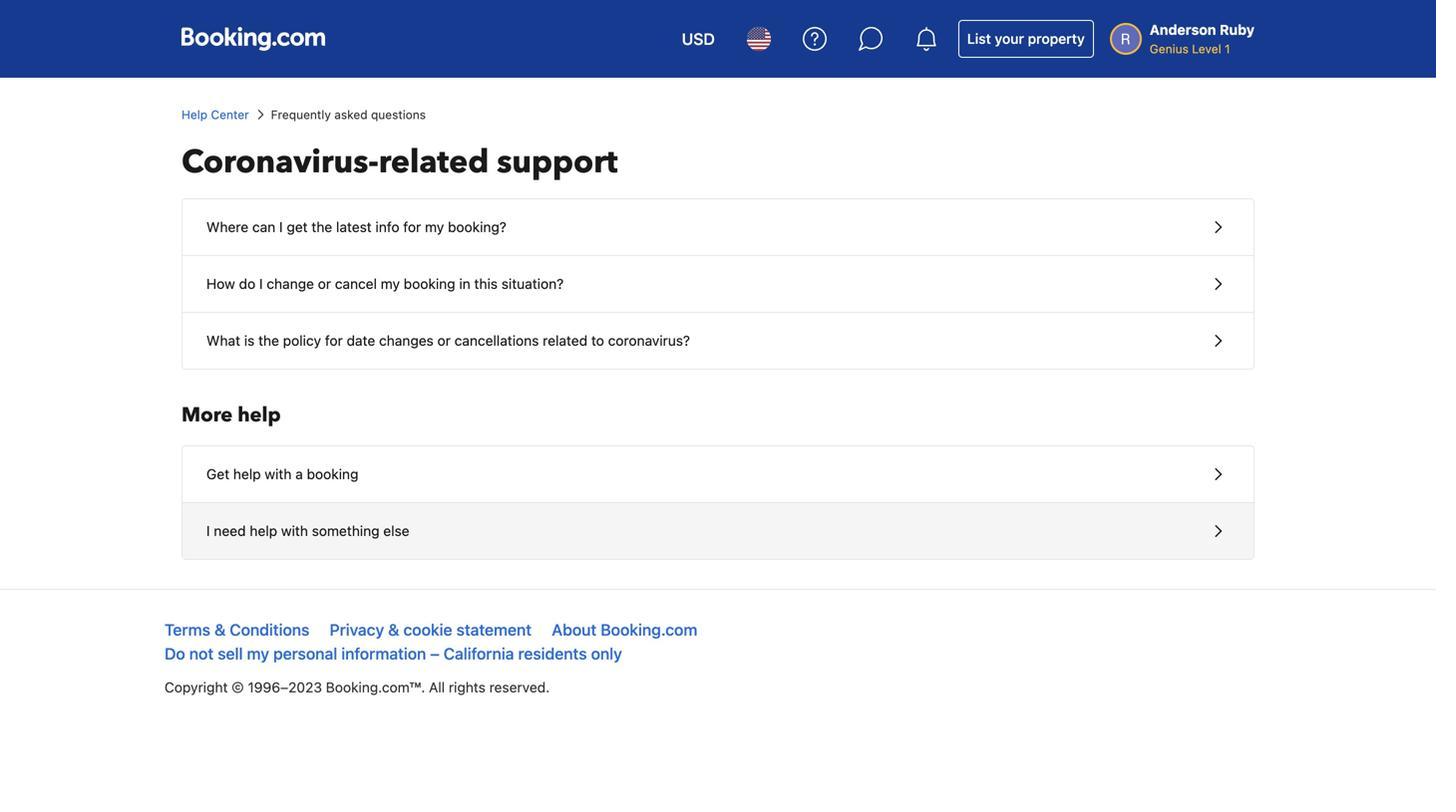 Task type: locate. For each thing, give the bounding box(es) containing it.
reserved.
[[489, 680, 550, 696]]

privacy & cookie statement link
[[330, 621, 532, 640]]

i
[[279, 219, 283, 235], [259, 276, 263, 292], [206, 523, 210, 540]]

for
[[403, 219, 421, 235], [325, 333, 343, 349]]

get help with a booking
[[206, 466, 359, 483]]

2 vertical spatial my
[[247, 645, 269, 664]]

the right get at top
[[312, 219, 332, 235]]

& for privacy
[[388, 621, 399, 640]]

list your property link
[[958, 20, 1094, 58]]

help for get
[[233, 466, 261, 483]]

with left 'something'
[[281, 523, 308, 540]]

1 horizontal spatial or
[[437, 333, 451, 349]]

the
[[312, 219, 332, 235], [258, 333, 279, 349]]

can
[[252, 219, 276, 235]]

1 horizontal spatial the
[[312, 219, 332, 235]]

all
[[429, 680, 445, 696]]

1
[[1225, 42, 1231, 56]]

1 & from the left
[[214, 621, 226, 640]]

help
[[182, 108, 208, 122]]

booking
[[404, 276, 455, 292], [307, 466, 359, 483]]

info
[[376, 219, 400, 235]]

do
[[239, 276, 255, 292]]

i left need at the bottom left of the page
[[206, 523, 210, 540]]

2 & from the left
[[388, 621, 399, 640]]

cookie
[[404, 621, 452, 640]]

0 vertical spatial booking
[[404, 276, 455, 292]]

0 horizontal spatial &
[[214, 621, 226, 640]]

1 horizontal spatial related
[[543, 333, 588, 349]]

my left booking?
[[425, 219, 444, 235]]

0 vertical spatial with
[[265, 466, 292, 483]]

booking left the in
[[404, 276, 455, 292]]

terms & conditions
[[165, 621, 310, 640]]

2 vertical spatial help
[[250, 523, 277, 540]]

1 horizontal spatial &
[[388, 621, 399, 640]]

more
[[182, 402, 233, 429]]

0 vertical spatial help
[[238, 402, 281, 429]]

or right 'changes'
[[437, 333, 451, 349]]

with inside get help with a booking button
[[265, 466, 292, 483]]

0 vertical spatial my
[[425, 219, 444, 235]]

2 horizontal spatial i
[[279, 219, 283, 235]]

questions
[[371, 108, 426, 122]]

a
[[295, 466, 303, 483]]

my down conditions
[[247, 645, 269, 664]]

privacy & cookie statement
[[330, 621, 532, 640]]

1 vertical spatial i
[[259, 276, 263, 292]]

0 vertical spatial i
[[279, 219, 283, 235]]

latest
[[336, 219, 372, 235]]

with
[[265, 466, 292, 483], [281, 523, 308, 540]]

get
[[287, 219, 308, 235]]

i left get at top
[[279, 219, 283, 235]]

booking.com online hotel reservations image
[[182, 27, 325, 51]]

for right info
[[403, 219, 421, 235]]

for left 'date'
[[325, 333, 343, 349]]

0 vertical spatial the
[[312, 219, 332, 235]]

©
[[232, 680, 244, 696]]

0 horizontal spatial booking
[[307, 466, 359, 483]]

my
[[425, 219, 444, 235], [381, 276, 400, 292], [247, 645, 269, 664]]

1 vertical spatial booking
[[307, 466, 359, 483]]

property
[[1028, 30, 1085, 47]]

copyright © 1996–2023 booking.com™. all rights reserved.
[[165, 680, 550, 696]]

is
[[244, 333, 255, 349]]

what
[[206, 333, 240, 349]]

i for get
[[279, 219, 283, 235]]

help center button
[[182, 106, 249, 124]]

1 horizontal spatial booking
[[404, 276, 455, 292]]

where
[[206, 219, 249, 235]]

0 horizontal spatial my
[[247, 645, 269, 664]]

or left cancel
[[318, 276, 331, 292]]

1 vertical spatial help
[[233, 466, 261, 483]]

booking?
[[448, 219, 507, 235]]

situation?
[[502, 276, 564, 292]]

privacy
[[330, 621, 384, 640]]

coronavirus-
[[182, 141, 379, 184]]

–
[[430, 645, 440, 664]]

date
[[347, 333, 375, 349]]

help inside get help with a booking button
[[233, 466, 261, 483]]

help center
[[182, 108, 249, 122]]

0 horizontal spatial i
[[206, 523, 210, 540]]

rights
[[449, 680, 486, 696]]

my right cancel
[[381, 276, 400, 292]]

related down questions
[[379, 141, 489, 184]]

what is the policy for date changes or cancellations related to coronavirus?
[[206, 333, 690, 349]]

copyright
[[165, 680, 228, 696]]

1 vertical spatial with
[[281, 523, 308, 540]]

with left a
[[265, 466, 292, 483]]

i right do
[[259, 276, 263, 292]]

&
[[214, 621, 226, 640], [388, 621, 399, 640]]

2 horizontal spatial my
[[425, 219, 444, 235]]

related inside button
[[543, 333, 588, 349]]

0 vertical spatial or
[[318, 276, 331, 292]]

help
[[238, 402, 281, 429], [233, 466, 261, 483], [250, 523, 277, 540]]

booking right a
[[307, 466, 359, 483]]

residents
[[518, 645, 587, 664]]

0 horizontal spatial related
[[379, 141, 489, 184]]

help right more
[[238, 402, 281, 429]]

else
[[383, 523, 410, 540]]

related
[[379, 141, 489, 184], [543, 333, 588, 349]]

2 vertical spatial i
[[206, 523, 210, 540]]

1 vertical spatial for
[[325, 333, 343, 349]]

related left to
[[543, 333, 588, 349]]

get help with a booking button
[[183, 447, 1254, 504]]

usd button
[[670, 15, 727, 63]]

1 horizontal spatial i
[[259, 276, 263, 292]]

do not sell my personal information – california residents only link
[[165, 645, 622, 664]]

conditions
[[230, 621, 310, 640]]

help for more
[[238, 402, 281, 429]]

i need help with something else
[[206, 523, 410, 540]]

1 vertical spatial the
[[258, 333, 279, 349]]

the right "is" on the left top of the page
[[258, 333, 279, 349]]

your
[[995, 30, 1024, 47]]

& up the do not sell my personal information – california residents only link
[[388, 621, 399, 640]]

1 vertical spatial related
[[543, 333, 588, 349]]

help inside i need help with something else button
[[250, 523, 277, 540]]

0 vertical spatial for
[[403, 219, 421, 235]]

help right need at the bottom left of the page
[[250, 523, 277, 540]]

anderson ruby genius level 1
[[1150, 21, 1255, 56]]

california
[[444, 645, 514, 664]]

how do i change or cancel my booking in this situation?
[[206, 276, 564, 292]]

help right get
[[233, 466, 261, 483]]

1 horizontal spatial my
[[381, 276, 400, 292]]

0 horizontal spatial for
[[325, 333, 343, 349]]

0 vertical spatial related
[[379, 141, 489, 184]]

policy
[[283, 333, 321, 349]]

& up sell
[[214, 621, 226, 640]]



Task type: vqa. For each thing, say whether or not it's contained in the screenshot.
'Booking details'
no



Task type: describe. For each thing, give the bounding box(es) containing it.
frequently asked questions
[[271, 108, 426, 122]]

statement
[[456, 621, 532, 640]]

coronavirus?
[[608, 333, 690, 349]]

1 vertical spatial my
[[381, 276, 400, 292]]

cancellations
[[455, 333, 539, 349]]

about booking.com link
[[552, 621, 698, 640]]

not
[[189, 645, 214, 664]]

frequently
[[271, 108, 331, 122]]

information
[[341, 645, 426, 664]]

this
[[474, 276, 498, 292]]

level
[[1192, 42, 1222, 56]]

cancel
[[335, 276, 377, 292]]

what is the policy for date changes or cancellations related to coronavirus? button
[[183, 313, 1254, 369]]

i need help with something else button
[[183, 504, 1254, 560]]

how do i change or cancel my booking in this situation? button
[[183, 256, 1254, 313]]

coronavirus-related support
[[182, 141, 618, 184]]

terms
[[165, 621, 210, 640]]

booking.com™.
[[326, 680, 425, 696]]

& for terms
[[214, 621, 226, 640]]

0 horizontal spatial the
[[258, 333, 279, 349]]

get
[[206, 466, 230, 483]]

usd
[[682, 29, 715, 48]]

center
[[211, 108, 249, 122]]

sell
[[218, 645, 243, 664]]

need
[[214, 523, 246, 540]]

genius
[[1150, 42, 1189, 56]]

1 vertical spatial or
[[437, 333, 451, 349]]

1996–2023
[[248, 680, 322, 696]]

list
[[967, 30, 991, 47]]

change
[[267, 276, 314, 292]]

i for change
[[259, 276, 263, 292]]

list your property
[[967, 30, 1085, 47]]

in
[[459, 276, 471, 292]]

changes
[[379, 333, 434, 349]]

support
[[497, 141, 618, 184]]

personal
[[273, 645, 337, 664]]

to
[[591, 333, 604, 349]]

how
[[206, 276, 235, 292]]

where can i get the latest info for my booking? button
[[183, 199, 1254, 256]]

ruby
[[1220, 21, 1255, 38]]

0 horizontal spatial or
[[318, 276, 331, 292]]

booking.com
[[601, 621, 698, 640]]

asked
[[334, 108, 368, 122]]

with inside i need help with something else button
[[281, 523, 308, 540]]

do
[[165, 645, 185, 664]]

more help
[[182, 402, 281, 429]]

my inside "about booking.com do not sell my personal information – california residents only"
[[247, 645, 269, 664]]

where can i get the latest info for my booking?
[[206, 219, 507, 235]]

about booking.com do not sell my personal information – california residents only
[[165, 621, 698, 664]]

only
[[591, 645, 622, 664]]

about
[[552, 621, 597, 640]]

something
[[312, 523, 380, 540]]

anderson
[[1150, 21, 1216, 38]]

1 horizontal spatial for
[[403, 219, 421, 235]]

terms & conditions link
[[165, 621, 310, 640]]



